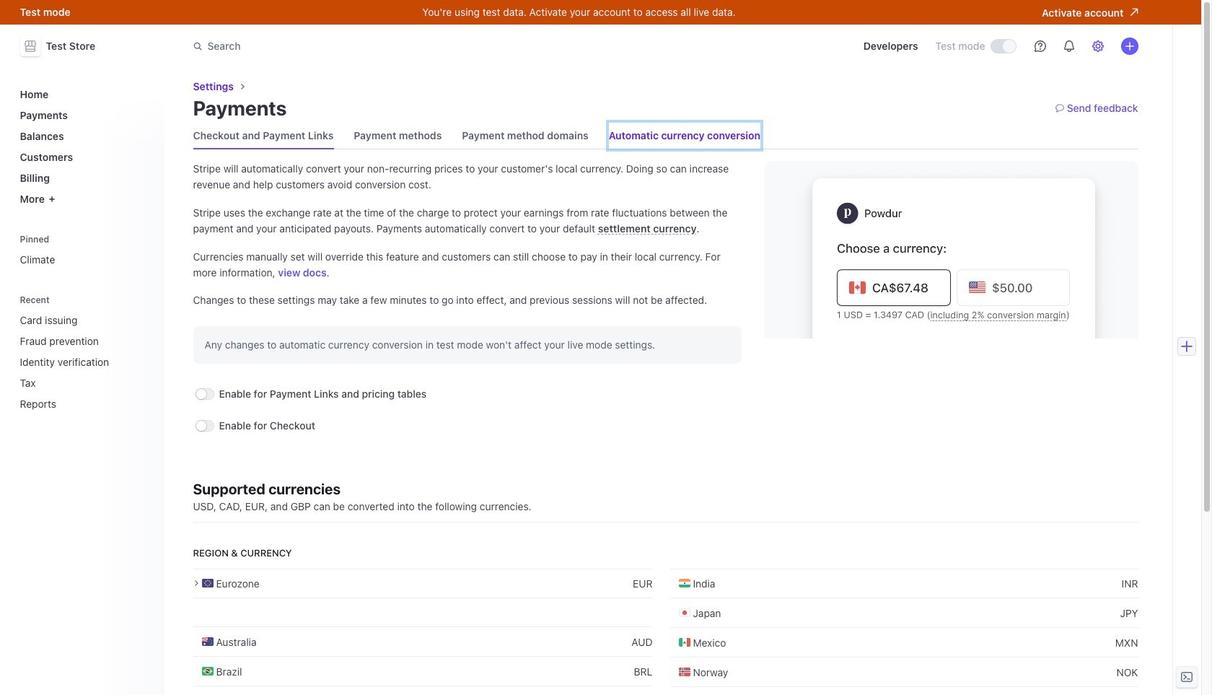 Task type: vqa. For each thing, say whether or not it's contained in the screenshot.
JP icon on the right bottom of page
yes



Task type: locate. For each thing, give the bounding box(es) containing it.
tab list
[[193, 123, 1139, 149]]

mx image
[[679, 637, 690, 648]]

no image
[[679, 666, 690, 678]]

recent element
[[14, 290, 156, 416], [14, 308, 156, 416]]

a customer in canada views a price localized from usd to cad image
[[765, 161, 1139, 339]]

eu image
[[202, 578, 213, 589]]

br image
[[202, 666, 213, 677]]

Test mode checkbox
[[992, 40, 1016, 53]]

help image
[[1035, 40, 1046, 52]]

None search field
[[184, 33, 592, 60]]

core navigation links element
[[14, 82, 156, 211]]

edit pins image
[[141, 235, 150, 244]]



Task type: describe. For each thing, give the bounding box(es) containing it.
1 recent element from the top
[[14, 290, 156, 416]]

clear history image
[[141, 296, 150, 304]]

2 recent element from the top
[[14, 308, 156, 416]]

au image
[[202, 636, 213, 648]]

Search text field
[[184, 33, 592, 60]]

notifications image
[[1064, 40, 1075, 52]]

in image
[[679, 578, 690, 589]]

jp image
[[679, 607, 690, 619]]

settings image
[[1093, 40, 1104, 52]]

pinned element
[[14, 229, 156, 271]]



